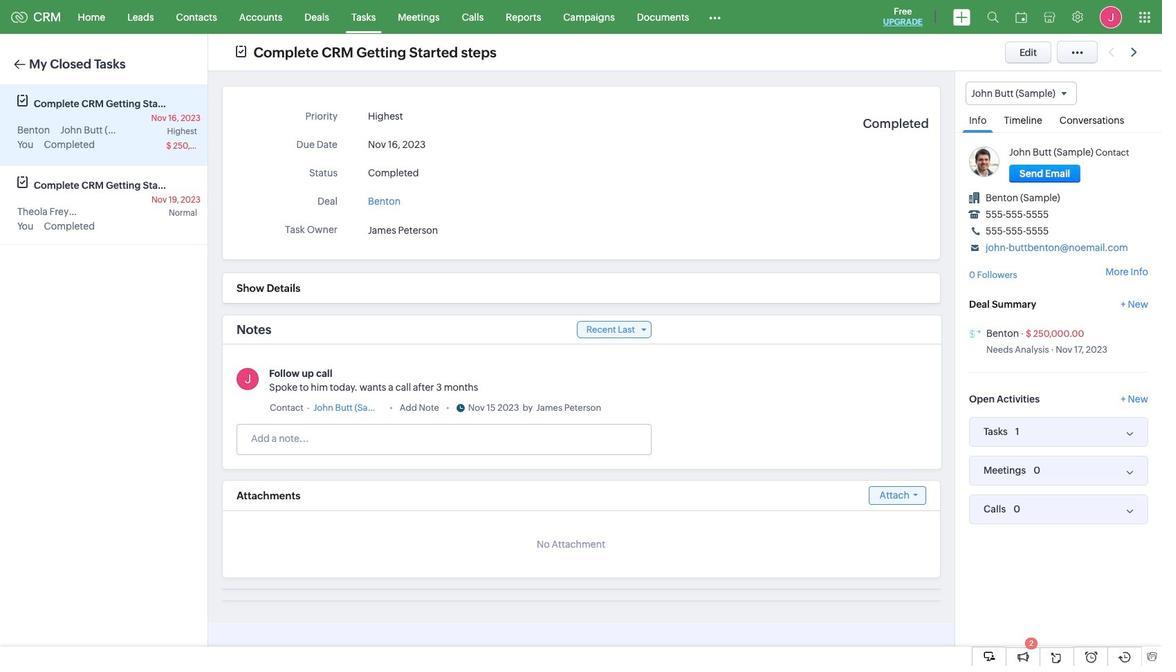 Task type: describe. For each thing, give the bounding box(es) containing it.
search element
[[979, 0, 1008, 34]]

profile element
[[1092, 0, 1131, 34]]

create menu element
[[945, 0, 979, 34]]

Other Modules field
[[701, 6, 730, 28]]

previous record image
[[1109, 48, 1115, 57]]

logo image
[[11, 11, 28, 22]]



Task type: locate. For each thing, give the bounding box(es) containing it.
calendar image
[[1016, 11, 1028, 22]]

None field
[[966, 82, 1077, 105]]

next record image
[[1131, 48, 1140, 57]]

search image
[[988, 11, 999, 23]]

profile image
[[1100, 6, 1122, 28]]

Add a note... field
[[237, 432, 650, 446]]

None button
[[1010, 165, 1081, 183]]

create menu image
[[954, 9, 971, 25]]



Task type: vqa. For each thing, say whether or not it's contained in the screenshot.
the bottommost the Company Details
no



